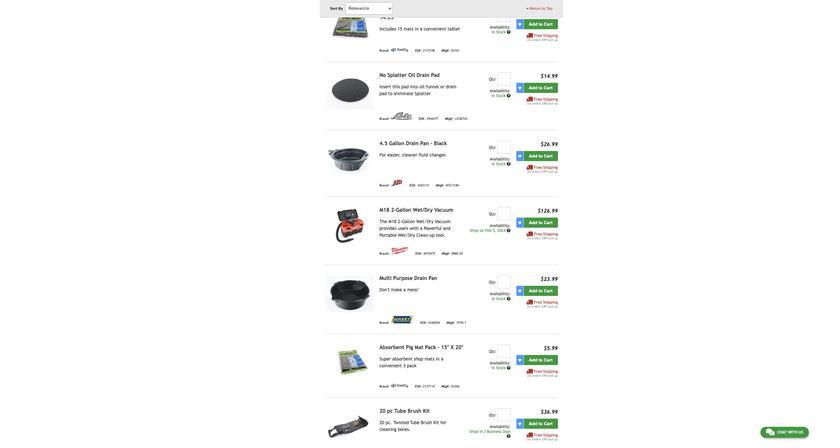 Task type: vqa. For each thing, say whether or not it's contained in the screenshot.
$1.42 MSRP
no



Task type: describe. For each thing, give the bounding box(es) containing it.
es#2137110 - 25306 - absorbent pig mat pack - 15" x 20" - super absorbent shop mats in a convenient 3 pack - new pig - audi bmw volkswagen mercedes benz mini porsche image
[[325, 345, 375, 382]]

es#2944577 - lis38750 - no splatter oil drain pad - insert this pad into oil funnel or drain pad to eliminate splatter - lisle - audi bmw volkswagen mercedes benz mini porsche image
[[325, 73, 375, 110]]

to for $15.99
[[539, 22, 543, 27]]

shipping for $36.99
[[544, 434, 558, 438]]

orders for $14.99
[[532, 102, 541, 106]]

es#: 2944577
[[419, 117, 439, 121]]

brand: for absorbent pig mat pack - 15" x 20"
[[380, 385, 390, 389]]

absorbent pig mat tablet - 14" x 14.25" link
[[380, 9, 458, 21]]

pig for tablet
[[406, 9, 413, 15]]

cleaner
[[402, 153, 418, 158]]

super
[[380, 357, 391, 362]]

up for $5.99
[[555, 374, 558, 378]]

mfg#: for m18 2-gallon wet/dry vacuum
[[442, 252, 450, 256]]

1 vertical spatial gallon
[[396, 207, 412, 213]]

hazet - corporate logo image
[[391, 315, 414, 324]]

free for $5.99
[[535, 370, 542, 374]]

no splatter oil drain pad
[[380, 72, 440, 79]]

4.5 gallon drain pan - black link
[[380, 141, 447, 147]]

es#2932700 - atd8320 - 20 pc tube brush kit - 20 pc. twisted tube brush kit for cleaning bores. - atd tools - audi bmw volkswagen mercedes benz mini porsche image
[[325, 409, 375, 444]]

absorbent pig mat tablet - 14" x 14.25"
[[380, 9, 458, 21]]

cart for $126.99
[[544, 220, 553, 226]]

super absorbent shop mats in a convenient 3 pack
[[380, 357, 444, 369]]

tablet
[[448, 26, 460, 32]]

20 pc tube brush kit link
[[380, 409, 430, 415]]

free shipping on orders $49 and up for $14.99
[[528, 97, 558, 106]]

shop
[[414, 357, 424, 362]]

the
[[380, 219, 387, 225]]

chat with us link
[[761, 427, 809, 438]]

mats inside super absorbent shop mats in a convenient 3 pack
[[425, 357, 435, 362]]

availability: for $23.99
[[490, 292, 511, 297]]

users
[[398, 226, 409, 231]]

up for $15.99
[[555, 38, 558, 42]]

question circle image for $126.99
[[507, 229, 511, 233]]

14"
[[445, 9, 453, 15]]

bores.
[[398, 427, 411, 433]]

25306
[[451, 385, 460, 389]]

add to wish list image for $14.99
[[519, 86, 522, 90]]

purpose
[[393, 276, 413, 282]]

ships on feb 5, 2024
[[470, 229, 507, 233]]

or
[[441, 84, 445, 90]]

orders for $23.99
[[532, 305, 541, 309]]

es#: 2137110
[[415, 385, 435, 389]]

feb
[[486, 229, 492, 233]]

to inside insert this pad into oil funnel or drain pad to eliminate splatter
[[389, 91, 393, 96]]

mfg#: 0880-20
[[442, 252, 463, 256]]

add to wish list image for $23.99
[[519, 290, 522, 293]]

1 horizontal spatial convenient
[[424, 26, 447, 32]]

$26.99
[[541, 142, 558, 148]]

mfg#: 25101
[[442, 49, 460, 52]]

to for $26.99
[[539, 154, 543, 159]]

kit inside 20 pc. twisted tube brush kit for cleaning bores.
[[434, 421, 439, 426]]

drain for gallon
[[406, 141, 419, 147]]

4.5
[[380, 141, 388, 147]]

add for $15.99
[[529, 22, 538, 27]]

splatter inside insert this pad into oil funnel or drain pad to eliminate splatter
[[415, 91, 431, 96]]

orders for $36.99
[[532, 438, 541, 442]]

question circle image for $14.99
[[507, 94, 511, 98]]

0 vertical spatial vacuum
[[435, 207, 454, 213]]

$49 for $14.99
[[542, 102, 547, 106]]

stock for $5.99
[[496, 366, 506, 371]]

qty: for no splatter oil drain pad
[[489, 77, 497, 82]]

$49 for $5.99
[[542, 374, 547, 378]]

orders for $15.99
[[532, 38, 541, 42]]

changes
[[430, 153, 446, 158]]

atd-
[[446, 184, 453, 187]]

free for $26.99
[[535, 166, 542, 170]]

es#: 4476479
[[416, 252, 436, 256]]

up for $23.99
[[555, 305, 558, 309]]

top
[[547, 6, 553, 11]]

chat
[[778, 431, 787, 435]]

stock for $14.99
[[496, 94, 506, 98]]

convenient inside super absorbent shop mats in a convenient 3 pack
[[380, 364, 402, 369]]

a down the absorbent pig mat tablet - 14" x 14.25"
[[420, 26, 423, 32]]

add to wish list image for $15.99
[[519, 23, 522, 26]]

0 horizontal spatial tube
[[395, 409, 406, 415]]

up inside the m18 2-gallon wet/dry vacuum provides users with a powerful and portable wet/dry clean-up tool.
[[430, 233, 435, 238]]

on for $15.99
[[528, 38, 531, 42]]

absorbent pig mat pack - 15" x 20"
[[380, 345, 464, 351]]

this
[[393, 84, 400, 90]]

pack
[[407, 364, 417, 369]]

and for $36.99
[[548, 438, 554, 442]]

mfg#: for 4.5 gallon drain pan - black
[[436, 184, 445, 187]]

add to cart button for $26.99
[[524, 151, 558, 161]]

orders for $126.99
[[532, 237, 541, 240]]

and inside the m18 2-gallon wet/dry vacuum provides users with a powerful and portable wet/dry clean-up tool.
[[443, 226, 451, 231]]

2137108
[[423, 49, 435, 52]]

add to cart for $36.99
[[529, 422, 553, 427]]

ships in 7 business days
[[470, 430, 511, 435]]

m18 inside the m18 2-gallon wet/dry vacuum provides users with a powerful and portable wet/dry clean-up tool.
[[389, 219, 397, 225]]

cleaning
[[380, 427, 397, 433]]

cart for $5.99
[[544, 358, 553, 363]]

20"
[[456, 345, 464, 351]]

by
[[339, 6, 343, 11]]

cart for $14.99
[[544, 85, 553, 91]]

0880-
[[452, 252, 460, 256]]

on for $126.99
[[528, 237, 531, 240]]

add for $36.99
[[529, 422, 538, 427]]

- for 15"
[[438, 345, 440, 351]]

twisted
[[394, 421, 409, 426]]

for
[[441, 421, 447, 426]]

brand: for multi purpose drain pan
[[380, 321, 390, 325]]

pc.
[[386, 421, 392, 426]]

and for $26.99
[[548, 170, 554, 174]]

7
[[484, 430, 486, 435]]

20 pc tube brush kit
[[380, 409, 430, 415]]

$15.99
[[541, 10, 558, 16]]

add to wish list image for $126.99
[[519, 221, 522, 225]]

us
[[799, 431, 804, 435]]

es#: 4365131
[[410, 184, 430, 187]]

brush inside 20 pc. twisted tube brush kit for cleaning bores.
[[421, 421, 432, 426]]

insert this pad into oil funnel or drain pad to eliminate splatter
[[380, 84, 457, 96]]

m18 2-gallon wet/dry vacuum link
[[380, 207, 454, 213]]

on for $26.99
[[528, 170, 531, 174]]

0 vertical spatial brush
[[408, 409, 422, 415]]

qty: for 4.5 gallon drain pan - black
[[489, 146, 497, 150]]

25101
[[451, 49, 460, 52]]

in for absorbent pig mat pack - 15" x 20"
[[492, 366, 495, 371]]

es#: for multi purpose drain pan
[[421, 321, 427, 325]]

easier,
[[388, 153, 401, 158]]

15"
[[441, 345, 449, 351]]

return
[[530, 6, 541, 11]]

absorbent
[[393, 357, 413, 362]]

free for $126.99
[[535, 232, 542, 237]]

in stock for $23.99
[[492, 297, 507, 302]]

on for $23.99
[[528, 305, 531, 309]]

es#: for absorbent pig mat tablet - 14" x 14.25"
[[415, 49, 422, 52]]

mfg#: 25306
[[442, 385, 460, 389]]

sort by
[[330, 6, 343, 11]]

on for $14.99
[[528, 102, 531, 106]]

tube inside 20 pc. twisted tube brush kit for cleaning bores.
[[410, 421, 420, 426]]

availability: for $5.99
[[490, 361, 511, 366]]

return to top
[[529, 6, 553, 11]]

multi
[[380, 276, 392, 282]]

mfg#: lis38750
[[445, 117, 468, 121]]

2 horizontal spatial in
[[480, 430, 483, 435]]

tool.
[[436, 233, 446, 238]]

0 vertical spatial splatter
[[388, 72, 407, 79]]

4.5 gallon drain pan - black
[[380, 141, 447, 147]]

shipping for $126.99
[[544, 232, 558, 237]]

4365131
[[418, 184, 430, 187]]

pack
[[425, 345, 436, 351]]

chat with us
[[778, 431, 804, 435]]

a inside the m18 2-gallon wet/dry vacuum provides users with a powerful and portable wet/dry clean-up tool.
[[420, 226, 423, 231]]

mat for pack
[[415, 345, 424, 351]]

es#: 2137108
[[415, 49, 435, 52]]

20 pc. twisted tube brush kit for cleaning bores.
[[380, 421, 447, 433]]

orders for $5.99
[[532, 374, 541, 378]]

in stock for $5.99
[[492, 366, 507, 371]]

don't
[[380, 288, 390, 293]]

free shipping on orders $49 and up for $23.99
[[528, 301, 558, 309]]

in stock for $14.99
[[492, 94, 507, 98]]

free shipping on orders $49 and up for $36.99
[[528, 434, 558, 442]]

powerful
[[424, 226, 442, 231]]

es#4340056 - 197n-1 - multi purpose drain pan - don't make a mess! - hazet - audi bmw volkswagen mercedes benz mini porsche image
[[325, 276, 375, 313]]

mfg#: atd-5184
[[436, 184, 459, 187]]

milwaukee - corporate logo image
[[391, 247, 409, 255]]

2- inside the m18 2-gallon wet/dry vacuum provides users with a powerful and portable wet/dry clean-up tool.
[[398, 219, 402, 225]]

es#4365131 - atd-5184 - 4.5 gallon drain pan - black - for easier, cleaner fluid changes - atd tools - audi bmw volkswagen mercedes benz mini porsche image
[[325, 141, 375, 178]]

portable
[[380, 233, 397, 238]]

- for 14"
[[442, 9, 444, 15]]

free shipping on orders $49 and up for $5.99
[[528, 370, 558, 378]]

0 vertical spatial in
[[415, 26, 419, 32]]

includes 15 mats in a convenient tablet
[[380, 26, 460, 32]]

$126.99
[[538, 208, 558, 214]]

a right make
[[404, 288, 406, 293]]

es#: for m18 2-gallon wet/dry vacuum
[[416, 252, 422, 256]]

to for $36.99
[[539, 422, 543, 427]]

comments image
[[766, 429, 775, 436]]

es#: for 4.5 gallon drain pan - black
[[410, 184, 416, 187]]

0 horizontal spatial pad
[[380, 91, 387, 96]]

business
[[487, 430, 502, 435]]

up for $26.99
[[555, 170, 558, 174]]



Task type: locate. For each thing, give the bounding box(es) containing it.
$49 down $5.99
[[542, 374, 547, 378]]

stock for $23.99
[[496, 297, 506, 302]]

0 vertical spatial add to wish list image
[[519, 23, 522, 26]]

20
[[460, 252, 463, 256], [380, 409, 386, 415], [380, 421, 385, 426]]

lis38750
[[455, 117, 468, 121]]

5 availability: from the top
[[490, 292, 511, 297]]

6 orders from the top
[[532, 374, 541, 378]]

mats
[[404, 26, 414, 32], [425, 357, 435, 362]]

2 vertical spatial 20
[[380, 421, 385, 426]]

4 free from the top
[[535, 232, 542, 237]]

mfg#: left lis38750
[[445, 117, 454, 121]]

4 shipping from the top
[[544, 232, 558, 237]]

20 for 20 pc tube brush kit
[[380, 409, 386, 415]]

mfg#: left 197n-
[[447, 321, 455, 325]]

pad up eliminate
[[402, 84, 409, 90]]

add to cart button
[[524, 19, 558, 29], [524, 83, 558, 93], [524, 151, 558, 161], [524, 218, 558, 228], [524, 286, 558, 296], [524, 356, 558, 366], [524, 419, 558, 429]]

to
[[542, 6, 546, 11], [539, 22, 543, 27], [539, 85, 543, 91], [389, 91, 393, 96], [539, 154, 543, 159], [539, 220, 543, 226], [539, 289, 543, 294], [539, 358, 543, 363], [539, 422, 543, 427]]

shipping down $26.99
[[544, 166, 558, 170]]

question circle image
[[507, 94, 511, 98], [507, 162, 511, 166], [507, 229, 511, 233], [507, 297, 511, 301], [507, 367, 511, 371], [507, 435, 511, 439]]

0 horizontal spatial convenient
[[380, 364, 402, 369]]

sort
[[330, 6, 338, 11]]

0 vertical spatial pan
[[421, 141, 429, 147]]

orders for $26.99
[[532, 170, 541, 174]]

x
[[455, 9, 458, 15], [451, 345, 454, 351]]

6 question circle image from the top
[[507, 435, 511, 439]]

$36.99
[[541, 410, 558, 416]]

availability: for $26.99
[[490, 157, 511, 162]]

0 vertical spatial mats
[[404, 26, 414, 32]]

oil
[[409, 72, 415, 79]]

brand: for 4.5 gallon drain pan - black
[[380, 184, 390, 187]]

drain
[[446, 84, 457, 90]]

pan down 4476479
[[429, 276, 438, 282]]

availability: for $15.99
[[490, 25, 511, 30]]

1 vertical spatial pad
[[380, 91, 387, 96]]

mat left tablet
[[415, 9, 424, 15]]

pad
[[431, 72, 440, 79]]

1 add to cart from the top
[[529, 22, 553, 27]]

free for $14.99
[[535, 97, 542, 102]]

ships for ships in 7 business days
[[470, 430, 479, 435]]

convenient down tablet
[[424, 26, 447, 32]]

2 pig from the top
[[406, 345, 413, 351]]

to for $14.99
[[539, 85, 543, 91]]

drain right "oil"
[[417, 72, 430, 79]]

drain up mess!
[[415, 276, 427, 282]]

0 vertical spatial gallon
[[389, 141, 405, 147]]

convenient
[[424, 26, 447, 32], [380, 364, 402, 369]]

0 vertical spatial with
[[410, 226, 419, 231]]

pig for pack
[[406, 345, 413, 351]]

mat for tablet
[[415, 9, 424, 15]]

20 left pc
[[380, 409, 386, 415]]

1 vertical spatial pan
[[429, 276, 438, 282]]

7 shipping from the top
[[544, 434, 558, 438]]

- for black
[[431, 141, 433, 147]]

kit left for
[[434, 421, 439, 426]]

mfg#: for absorbent pig mat pack - 15" x 20"
[[442, 385, 450, 389]]

1 availability: from the top
[[490, 25, 511, 30]]

es#4476479 - 0880-20 - m18 2-gallon wet/dry vacuum - the m18 2-gallon wet/dry vacuum provides users with a powerful and portable wet/dry clean-up tool. - milwaukee - audi bmw volkswagen mercedes benz mini porsche image
[[325, 208, 375, 245]]

5 cart from the top
[[544, 289, 553, 294]]

for
[[380, 153, 386, 158]]

add to cart down $26.99
[[529, 154, 553, 159]]

new pig - corporate logo image
[[391, 48, 409, 52], [391, 385, 409, 388]]

1 add to wish list image from the top
[[519, 155, 522, 158]]

add to cart button for $126.99
[[524, 218, 558, 228]]

3 availability: from the top
[[490, 157, 511, 162]]

$5.99
[[544, 346, 558, 352]]

free shipping on orders $49 and up down $15.99
[[528, 34, 558, 42]]

$49 for $36.99
[[542, 438, 547, 442]]

0 vertical spatial pig
[[406, 9, 413, 15]]

2 new pig - corporate logo image from the top
[[391, 385, 409, 388]]

and down the $23.99
[[548, 305, 554, 309]]

with right users
[[410, 226, 419, 231]]

add to cart button down $14.99
[[524, 83, 558, 93]]

mat inside the absorbent pig mat tablet - 14" x 14.25"
[[415, 9, 424, 15]]

5184
[[453, 184, 459, 187]]

shipping for $5.99
[[544, 370, 558, 374]]

1 vertical spatial mat
[[415, 345, 424, 351]]

3 add from the top
[[529, 154, 538, 159]]

3 in stock from the top
[[492, 162, 507, 167]]

pig up includes 15 mats in a convenient tablet
[[406, 9, 413, 15]]

up down $15.99
[[555, 38, 558, 42]]

1 $49 from the top
[[542, 38, 547, 42]]

1 vertical spatial drain
[[406, 141, 419, 147]]

3 stock from the top
[[496, 162, 506, 167]]

1 pig from the top
[[406, 9, 413, 15]]

no splatter oil drain pad link
[[380, 72, 440, 79]]

shipping down the $23.99
[[544, 301, 558, 305]]

None number field
[[498, 9, 511, 22], [498, 73, 511, 86], [498, 141, 511, 154], [498, 208, 511, 221], [498, 276, 511, 289], [498, 345, 511, 358], [498, 409, 511, 422], [498, 9, 511, 22], [498, 73, 511, 86], [498, 141, 511, 154], [498, 208, 511, 221], [498, 276, 511, 289], [498, 345, 511, 358], [498, 409, 511, 422]]

free for $36.99
[[535, 434, 542, 438]]

2 add to wish list image from the top
[[519, 86, 522, 90]]

brand: left milwaukee - corporate logo
[[380, 252, 390, 256]]

es#: left the 2137108 on the top
[[415, 49, 422, 52]]

$23.99
[[541, 277, 558, 283]]

5 add to cart from the top
[[529, 289, 553, 294]]

7 cart from the top
[[544, 422, 553, 427]]

0 vertical spatial kit
[[423, 409, 430, 415]]

pig inside the absorbent pig mat tablet - 14" x 14.25"
[[406, 9, 413, 15]]

es#: left 4365131
[[410, 184, 416, 187]]

free shipping on orders $49 and up down $14.99
[[528, 97, 558, 106]]

2 in from the top
[[492, 94, 495, 98]]

add to wish list image for $5.99
[[519, 359, 522, 362]]

vacuum inside the m18 2-gallon wet/dry vacuum provides users with a powerful and portable wet/dry clean-up tool.
[[435, 219, 451, 225]]

in stock
[[492, 30, 507, 35], [492, 94, 507, 98], [492, 162, 507, 167], [492, 297, 507, 302], [492, 366, 507, 371]]

$49 down $26.99
[[542, 170, 547, 174]]

availability: for $126.99
[[490, 224, 511, 228]]

add to cart down the $23.99
[[529, 289, 553, 294]]

add to cart button for $5.99
[[524, 356, 558, 366]]

2-
[[391, 207, 396, 213], [398, 219, 402, 225]]

4 availability: from the top
[[490, 224, 511, 228]]

2 vertical spatial drain
[[415, 276, 427, 282]]

1 vertical spatial vacuum
[[435, 219, 451, 225]]

kit up 20 pc. twisted tube brush kit for cleaning bores.
[[423, 409, 430, 415]]

1 add to cart button from the top
[[524, 19, 558, 29]]

0 vertical spatial 2-
[[391, 207, 396, 213]]

1 vertical spatial x
[[451, 345, 454, 351]]

5 free shipping on orders $49 and up from the top
[[528, 301, 558, 309]]

14.25"
[[380, 14, 396, 21]]

1 vertical spatial new pig - corporate logo image
[[391, 385, 409, 388]]

4 add from the top
[[529, 220, 538, 226]]

splatter up this
[[388, 72, 407, 79]]

2 add to cart button from the top
[[524, 83, 558, 93]]

add to cart button down the $23.99
[[524, 286, 558, 296]]

1 vertical spatial convenient
[[380, 364, 402, 369]]

drain for purpose
[[415, 276, 427, 282]]

1 vertical spatial tube
[[410, 421, 420, 426]]

20 inside 20 pc. twisted tube brush kit for cleaning bores.
[[380, 421, 385, 426]]

6 add from the top
[[529, 358, 538, 363]]

x inside the absorbent pig mat tablet - 14" x 14.25"
[[455, 9, 458, 15]]

question circle image for $23.99
[[507, 297, 511, 301]]

2 in stock from the top
[[492, 94, 507, 98]]

add to wish list image
[[519, 155, 522, 158], [519, 221, 522, 225], [519, 290, 522, 293], [519, 359, 522, 362], [519, 423, 522, 426]]

up down $36.99
[[555, 438, 558, 442]]

2 brand: from the top
[[380, 117, 390, 121]]

4 question circle image from the top
[[507, 297, 511, 301]]

1 vertical spatial m18
[[389, 219, 397, 225]]

cart down $15.99
[[544, 22, 553, 27]]

2 $49 from the top
[[542, 102, 547, 106]]

2 free from the top
[[535, 97, 542, 102]]

0 vertical spatial mat
[[415, 9, 424, 15]]

2 orders from the top
[[532, 102, 541, 106]]

gallon
[[389, 141, 405, 147], [396, 207, 412, 213], [402, 219, 415, 225]]

2 free shipping on orders $49 and up from the top
[[528, 97, 558, 106]]

1 horizontal spatial splatter
[[415, 91, 431, 96]]

0 horizontal spatial splatter
[[388, 72, 407, 79]]

1 free shipping on orders $49 and up from the top
[[528, 34, 558, 42]]

6 cart from the top
[[544, 358, 553, 363]]

cart for $23.99
[[544, 289, 553, 294]]

in stock for $26.99
[[492, 162, 507, 167]]

0 vertical spatial new pig - corporate logo image
[[391, 48, 409, 52]]

6 free from the top
[[535, 370, 542, 374]]

2944577
[[427, 117, 439, 121]]

x right 15"
[[451, 345, 454, 351]]

wet/dry
[[413, 207, 433, 213], [417, 219, 434, 225], [398, 233, 415, 238]]

7 availability: from the top
[[490, 425, 511, 430]]

add
[[529, 22, 538, 27], [529, 85, 538, 91], [529, 154, 538, 159], [529, 220, 538, 226], [529, 289, 538, 294], [529, 358, 538, 363], [529, 422, 538, 427]]

funnel
[[426, 84, 439, 90]]

1 cart from the top
[[544, 22, 553, 27]]

3 add to cart button from the top
[[524, 151, 558, 161]]

free shipping on orders $49 and up down $26.99
[[528, 166, 558, 174]]

brand: for no splatter oil drain pad
[[380, 117, 390, 121]]

brush left for
[[421, 421, 432, 426]]

wet/dry up powerful
[[417, 219, 434, 225]]

qty: for absorbent pig mat pack - 15" x 20"
[[489, 350, 497, 354]]

es#2137108 - 25101 - absorbent pig mat tablet - 14" x 14.25" - includes 15 mats in a convenient tablet - new pig - audi bmw volkswagen mercedes benz mini porsche image
[[325, 9, 375, 46]]

to for $126.99
[[539, 220, 543, 226]]

brand: down "includes"
[[380, 49, 390, 52]]

6 availability: from the top
[[490, 361, 511, 366]]

- left 14"
[[442, 9, 444, 15]]

1 in stock from the top
[[492, 30, 507, 35]]

mfg#: left 0880-
[[442, 252, 450, 256]]

stock for $15.99
[[496, 30, 506, 35]]

ships
[[470, 229, 479, 233], [470, 430, 479, 435]]

free shipping on orders $49 and up for $26.99
[[528, 166, 558, 174]]

2 cart from the top
[[544, 85, 553, 91]]

mfg#: left 25101
[[442, 49, 450, 52]]

drain up for easier, cleaner fluid changes
[[406, 141, 419, 147]]

$49 down $36.99
[[542, 438, 547, 442]]

atd tools - corporate logo image
[[391, 180, 403, 187]]

1 vertical spatial absorbent
[[380, 345, 405, 351]]

and for $126.99
[[548, 237, 554, 240]]

2 question circle image from the top
[[507, 162, 511, 166]]

1 horizontal spatial -
[[438, 345, 440, 351]]

add to wish list image for $26.99
[[519, 155, 522, 158]]

3 orders from the top
[[532, 170, 541, 174]]

tube right pc
[[395, 409, 406, 415]]

add to cart down $14.99
[[529, 85, 553, 91]]

add to cart button for $23.99
[[524, 286, 558, 296]]

5 in from the top
[[492, 366, 495, 371]]

don't make a mess!
[[380, 288, 419, 293]]

1 horizontal spatial mats
[[425, 357, 435, 362]]

add to cart down $15.99
[[529, 22, 553, 27]]

6 $49 from the top
[[542, 374, 547, 378]]

2 vertical spatial gallon
[[402, 219, 415, 225]]

mess!
[[407, 288, 419, 293]]

and for $14.99
[[548, 102, 554, 106]]

in stock for $15.99
[[492, 30, 507, 35]]

4 in stock from the top
[[492, 297, 507, 302]]

add to cart for $15.99
[[529, 22, 553, 27]]

3 qty: from the top
[[489, 146, 497, 150]]

1 orders from the top
[[532, 38, 541, 42]]

$49 for $23.99
[[542, 305, 547, 309]]

3 add to cart from the top
[[529, 154, 553, 159]]

multi purpose drain pan
[[380, 276, 438, 282]]

up down "$126.99"
[[555, 237, 558, 240]]

free shipping on orders $49 and up down "$126.99"
[[528, 232, 558, 240]]

lisle - corporate logo image
[[391, 112, 412, 120]]

0 horizontal spatial x
[[451, 345, 454, 351]]

cart down $14.99
[[544, 85, 553, 91]]

mfg#: for multi purpose drain pan
[[447, 321, 455, 325]]

brand:
[[380, 49, 390, 52], [380, 117, 390, 121], [380, 184, 390, 187], [380, 252, 390, 256], [380, 321, 390, 325], [380, 385, 390, 389]]

1 vertical spatial in
[[436, 357, 440, 362]]

to for $5.99
[[539, 358, 543, 363]]

in down the absorbent pig mat tablet - 14" x 14.25"
[[415, 26, 419, 32]]

5 question circle image from the top
[[507, 367, 511, 371]]

shipping down $36.99
[[544, 434, 558, 438]]

1 vertical spatial 20
[[380, 409, 386, 415]]

mats right 15
[[404, 26, 414, 32]]

qty:
[[489, 13, 497, 18], [489, 77, 497, 82], [489, 146, 497, 150], [489, 212, 497, 217], [489, 280, 497, 285], [489, 350, 497, 354], [489, 413, 497, 418]]

3
[[404, 364, 406, 369]]

shipping down "$126.99"
[[544, 232, 558, 237]]

6 brand: from the top
[[380, 385, 390, 389]]

m18
[[380, 207, 390, 213], [389, 219, 397, 225]]

add for $26.99
[[529, 154, 538, 159]]

question circle image for $5.99
[[507, 367, 511, 371]]

1 vertical spatial -
[[431, 141, 433, 147]]

wet/dry down users
[[398, 233, 415, 238]]

up down $26.99
[[555, 170, 558, 174]]

and for $5.99
[[548, 374, 554, 378]]

1 in from the top
[[492, 30, 495, 35]]

brush
[[408, 409, 422, 415], [421, 421, 432, 426]]

absorbent up "includes"
[[380, 9, 405, 15]]

wet/dry up the m18 2-gallon wet/dry vacuum provides users with a powerful and portable wet/dry clean-up tool.
[[413, 207, 433, 213]]

free shipping on orders $49 and up for $126.99
[[528, 232, 558, 240]]

1 free from the top
[[535, 34, 542, 38]]

5 shipping from the top
[[544, 301, 558, 305]]

free shipping on orders $49 and up for $15.99
[[528, 34, 558, 42]]

add to cart button down $26.99
[[524, 151, 558, 161]]

1 vertical spatial wet/dry
[[417, 219, 434, 225]]

0 vertical spatial 20
[[460, 252, 463, 256]]

0 horizontal spatial with
[[410, 226, 419, 231]]

add for $126.99
[[529, 220, 538, 226]]

2 add to cart from the top
[[529, 85, 553, 91]]

up
[[555, 38, 558, 42], [555, 102, 558, 106], [555, 170, 558, 174], [430, 233, 435, 238], [555, 237, 558, 240], [555, 305, 558, 309], [555, 374, 558, 378], [555, 438, 558, 442]]

5,
[[493, 229, 497, 233]]

4 cart from the top
[[544, 220, 553, 226]]

6 add to cart button from the top
[[524, 356, 558, 366]]

mfg#: for absorbent pig mat tablet - 14" x 14.25"
[[442, 49, 450, 52]]

6 shipping from the top
[[544, 370, 558, 374]]

up for $126.99
[[555, 237, 558, 240]]

with inside the m18 2-gallon wet/dry vacuum provides users with a powerful and portable wet/dry clean-up tool.
[[410, 226, 419, 231]]

20 left pc. on the left of the page
[[380, 421, 385, 426]]

1 horizontal spatial tube
[[410, 421, 420, 426]]

1 vertical spatial with
[[788, 431, 798, 435]]

to for $23.99
[[539, 289, 543, 294]]

free for $15.99
[[535, 34, 542, 38]]

7 add to cart from the top
[[529, 422, 553, 427]]

- left the black
[[431, 141, 433, 147]]

mfg#: left atd-
[[436, 184, 445, 187]]

es#: left 4476479
[[416, 252, 422, 256]]

$49 down $14.99
[[542, 102, 547, 106]]

up down $14.99
[[555, 102, 558, 106]]

1 horizontal spatial pad
[[402, 84, 409, 90]]

in for absorbent pig mat tablet - 14" x 14.25"
[[492, 30, 495, 35]]

ships for ships on feb 5, 2024
[[470, 229, 479, 233]]

free for $23.99
[[535, 301, 542, 305]]

shipping down $15.99
[[544, 34, 558, 38]]

1 absorbent from the top
[[380, 9, 405, 15]]

4 stock from the top
[[496, 297, 506, 302]]

in for no splatter oil drain pad
[[492, 94, 495, 98]]

with left us
[[788, 431, 798, 435]]

m18 up the
[[380, 207, 390, 213]]

1 new pig - corporate logo image from the top
[[391, 48, 409, 52]]

2- up provides
[[391, 207, 396, 213]]

0 vertical spatial pad
[[402, 84, 409, 90]]

0 vertical spatial m18
[[380, 207, 390, 213]]

brand: for m18 2-gallon wet/dry vacuum
[[380, 252, 390, 256]]

0 horizontal spatial -
[[431, 141, 433, 147]]

on for $5.99
[[528, 374, 531, 378]]

availability: for $14.99
[[490, 89, 511, 93]]

2 horizontal spatial -
[[442, 9, 444, 15]]

mfg#: for no splatter oil drain pad
[[445, 117, 454, 121]]

mfg#: left 25306 at the bottom
[[442, 385, 450, 389]]

0 vertical spatial x
[[455, 9, 458, 15]]

2 vertical spatial -
[[438, 345, 440, 351]]

3 $49 from the top
[[542, 170, 547, 174]]

- left 15"
[[438, 345, 440, 351]]

0 horizontal spatial in
[[415, 26, 419, 32]]

add to cart button for $14.99
[[524, 83, 558, 93]]

4476479
[[424, 252, 436, 256]]

0 horizontal spatial mats
[[404, 26, 414, 32]]

1 horizontal spatial x
[[455, 9, 458, 15]]

x right 14"
[[455, 9, 458, 15]]

m18 2-gallon wet/dry vacuum
[[380, 207, 454, 213]]

brand: left lisle - corporate logo
[[380, 117, 390, 121]]

and down $15.99
[[548, 38, 554, 42]]

0 vertical spatial -
[[442, 9, 444, 15]]

7 free shipping on orders $49 and up from the top
[[528, 434, 558, 442]]

3 shipping from the top
[[544, 166, 558, 170]]

6 add to cart from the top
[[529, 358, 553, 363]]

absorbent up super
[[380, 345, 405, 351]]

add for $23.99
[[529, 289, 538, 294]]

2 qty: from the top
[[489, 77, 497, 82]]

up for $36.99
[[555, 438, 558, 442]]

1 stock from the top
[[496, 30, 506, 35]]

1 vertical spatial mats
[[425, 357, 435, 362]]

a inside super absorbent shop mats in a convenient 3 pack
[[441, 357, 444, 362]]

7 $49 from the top
[[542, 438, 547, 442]]

4 $49 from the top
[[542, 237, 547, 240]]

absorbent for absorbent pig mat pack - 15" x 20"
[[380, 345, 405, 351]]

7 add to cart button from the top
[[524, 419, 558, 429]]

mat left pack
[[415, 345, 424, 351]]

cart for $36.99
[[544, 422, 553, 427]]

1 horizontal spatial kit
[[434, 421, 439, 426]]

and for $23.99
[[548, 305, 554, 309]]

0 vertical spatial absorbent
[[380, 9, 405, 15]]

make
[[391, 288, 402, 293]]

1 horizontal spatial 2-
[[398, 219, 402, 225]]

1 horizontal spatial in
[[436, 357, 440, 362]]

brand: left hazet - corporate logo
[[380, 321, 390, 325]]

$49 down the $23.99
[[542, 305, 547, 309]]

eliminate
[[394, 91, 414, 96]]

shipping for $15.99
[[544, 34, 558, 38]]

1 shipping from the top
[[544, 34, 558, 38]]

1 vertical spatial add to wish list image
[[519, 86, 522, 90]]

0 horizontal spatial kit
[[423, 409, 430, 415]]

5 orders from the top
[[532, 305, 541, 309]]

4 add to cart from the top
[[529, 220, 553, 226]]

$49 for $15.99
[[542, 38, 547, 42]]

in left 7
[[480, 430, 483, 435]]

oil
[[420, 84, 425, 90]]

add to cart button down $15.99
[[524, 19, 558, 29]]

5 in stock from the top
[[492, 366, 507, 371]]

es#: left 2944577
[[419, 117, 426, 121]]

add to cart for $26.99
[[529, 154, 553, 159]]

no
[[380, 72, 386, 79]]

1 vertical spatial ships
[[470, 430, 479, 435]]

with
[[410, 226, 419, 231], [788, 431, 798, 435]]

x for 15"
[[451, 345, 454, 351]]

1
[[465, 321, 467, 325]]

and down $26.99
[[548, 170, 554, 174]]

3 free shipping on orders $49 and up from the top
[[528, 166, 558, 174]]

drain
[[417, 72, 430, 79], [406, 141, 419, 147], [415, 276, 427, 282]]

1 vertical spatial pig
[[406, 345, 413, 351]]

3 cart from the top
[[544, 154, 553, 159]]

return to top link
[[527, 6, 553, 11]]

2 stock from the top
[[496, 94, 506, 98]]

5 brand: from the top
[[380, 321, 390, 325]]

add to cart button down $5.99
[[524, 356, 558, 366]]

m18 up provides
[[389, 219, 397, 225]]

- inside the absorbent pig mat tablet - 14" x 14.25"
[[442, 9, 444, 15]]

free
[[535, 34, 542, 38], [535, 97, 542, 102], [535, 166, 542, 170], [535, 232, 542, 237], [535, 301, 542, 305], [535, 370, 542, 374], [535, 434, 542, 438]]

a up clean-
[[420, 226, 423, 231]]

1 qty: from the top
[[489, 13, 497, 18]]

add to wish list image
[[519, 23, 522, 26], [519, 86, 522, 90]]

question circle image
[[507, 30, 511, 34]]

2 add from the top
[[529, 85, 538, 91]]

fluid
[[419, 153, 428, 158]]

clean-
[[417, 233, 430, 238]]

shipping down $14.99
[[544, 97, 558, 102]]

20 right 4476479
[[460, 252, 463, 256]]

add to cart for $14.99
[[529, 85, 553, 91]]

convenient down super
[[380, 364, 402, 369]]

pan up fluid
[[421, 141, 429, 147]]

stock
[[496, 30, 506, 35], [496, 94, 506, 98], [496, 162, 506, 167], [496, 297, 506, 302], [496, 366, 506, 371]]

a
[[420, 26, 423, 32], [420, 226, 423, 231], [404, 288, 406, 293], [441, 357, 444, 362]]

1 vertical spatial 2-
[[398, 219, 402, 225]]

add to cart for $23.99
[[529, 289, 553, 294]]

and for $15.99
[[548, 38, 554, 42]]

es#: 4340056
[[421, 321, 440, 325]]

6 free shipping on orders $49 and up from the top
[[528, 370, 558, 378]]

4 add to wish list image from the top
[[519, 359, 522, 362]]

20 for 20 pc. twisted tube brush kit for cleaning bores.
[[380, 421, 385, 426]]

0 vertical spatial drain
[[417, 72, 430, 79]]

shipping for $26.99
[[544, 166, 558, 170]]

0 vertical spatial ships
[[470, 229, 479, 233]]

1 horizontal spatial with
[[788, 431, 798, 435]]

1 question circle image from the top
[[507, 94, 511, 98]]

3 add to wish list image from the top
[[519, 290, 522, 293]]

2024
[[498, 229, 506, 233]]

0 vertical spatial convenient
[[424, 26, 447, 32]]

6 qty: from the top
[[489, 350, 497, 354]]

brand: up pc
[[380, 385, 390, 389]]

0 horizontal spatial 2-
[[391, 207, 396, 213]]

4 add to cart button from the top
[[524, 218, 558, 228]]

free shipping on orders $49 and up down $36.99
[[528, 434, 558, 442]]

1 mat from the top
[[415, 9, 424, 15]]

ships left feb
[[470, 229, 479, 233]]

into
[[410, 84, 418, 90]]

cart
[[544, 22, 553, 27], [544, 85, 553, 91], [544, 154, 553, 159], [544, 220, 553, 226], [544, 289, 553, 294], [544, 358, 553, 363], [544, 422, 553, 427]]

197n-
[[457, 321, 465, 325]]

and down $5.99
[[548, 374, 554, 378]]

black
[[434, 141, 447, 147]]

2 vertical spatial in
[[480, 430, 483, 435]]

absorbent inside the absorbent pig mat tablet - 14" x 14.25"
[[380, 9, 405, 15]]

2 vertical spatial wet/dry
[[398, 233, 415, 238]]

cart down $5.99
[[544, 358, 553, 363]]

3 free from the top
[[535, 166, 542, 170]]

0 vertical spatial wet/dry
[[413, 207, 433, 213]]

7 orders from the top
[[532, 438, 541, 442]]

caret up image
[[527, 7, 529, 10]]

in inside super absorbent shop mats in a convenient 3 pack
[[436, 357, 440, 362]]

insert
[[380, 84, 391, 90]]

4 free shipping on orders $49 and up from the top
[[528, 232, 558, 240]]

cart for $26.99
[[544, 154, 553, 159]]

1 vertical spatial splatter
[[415, 91, 431, 96]]

$49 down "$126.99"
[[542, 237, 547, 240]]

2 shipping from the top
[[544, 97, 558, 102]]

5 add to cart button from the top
[[524, 286, 558, 296]]

shipping
[[544, 34, 558, 38], [544, 97, 558, 102], [544, 166, 558, 170], [544, 232, 558, 237], [544, 301, 558, 305], [544, 370, 558, 374], [544, 434, 558, 438]]

pig up absorbent
[[406, 345, 413, 351]]

1 vertical spatial kit
[[434, 421, 439, 426]]

shipping for $14.99
[[544, 97, 558, 102]]

splatter
[[388, 72, 407, 79], [415, 91, 431, 96]]

includes
[[380, 26, 396, 32]]

2137110
[[423, 385, 435, 389]]

splatter down oil
[[415, 91, 431, 96]]

5 qty: from the top
[[489, 280, 497, 285]]

7 qty: from the top
[[489, 413, 497, 418]]

3 brand: from the top
[[380, 184, 390, 187]]

brand: left atd tools - corporate logo
[[380, 184, 390, 187]]

5 stock from the top
[[496, 366, 506, 371]]

for easier, cleaner fluid changes
[[380, 153, 446, 158]]

gallon inside the m18 2-gallon wet/dry vacuum provides users with a powerful and portable wet/dry clean-up tool.
[[402, 219, 415, 225]]

mfg#: 197n-1
[[447, 321, 467, 325]]

cart down $26.99
[[544, 154, 553, 159]]

stock for $26.99
[[496, 162, 506, 167]]

shipping down $5.99
[[544, 370, 558, 374]]

es#: left 2137110
[[415, 385, 422, 389]]

days
[[503, 430, 511, 435]]

ships left 7
[[470, 430, 479, 435]]

0 vertical spatial tube
[[395, 409, 406, 415]]

1 vertical spatial brush
[[421, 421, 432, 426]]

mat
[[415, 9, 424, 15], [415, 345, 424, 351]]

in down pack
[[436, 357, 440, 362]]



